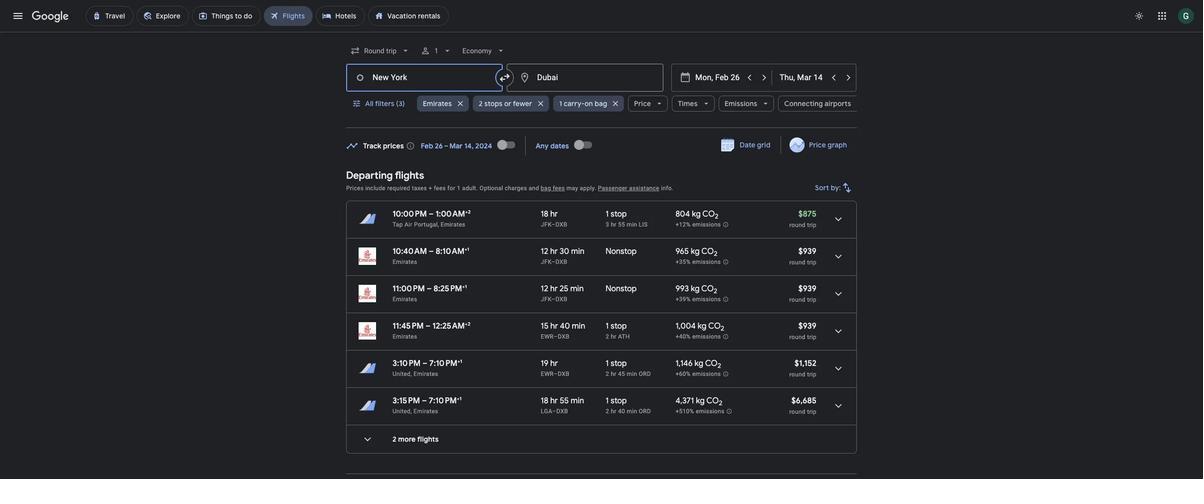 Task type: vqa. For each thing, say whether or not it's contained in the screenshot.
Capitol the Add
no



Task type: describe. For each thing, give the bounding box(es) containing it.
– inside 11:45 pm – 12:25 am + 2
[[426, 322, 431, 332]]

1 inside the 1 stop 2 hr ath
[[606, 322, 609, 332]]

change appearance image
[[1127, 4, 1151, 28]]

2 inside "4,371 kg co 2"
[[719, 400, 722, 408]]

lis
[[639, 221, 648, 228]]

assistance
[[629, 185, 659, 192]]

55 inside 1 stop 3 hr 55 min lis
[[618, 221, 625, 228]]

$939 for 1,004
[[798, 322, 816, 332]]

emirates down 10:40 am
[[393, 259, 417, 266]]

round for 1,146
[[789, 372, 805, 379]]

1 button
[[417, 39, 457, 63]]

10:00 pm – 1:00 am + 2
[[393, 209, 471, 219]]

flight details. leaves john f. kennedy international airport at 10:40 am on monday, february 26 and arrives at dubai international airport at 8:10 am on tuesday, february 27. image
[[826, 245, 850, 269]]

+ for 3:15 pm
[[457, 396, 460, 403]]

sort by: button
[[811, 176, 857, 200]]

ewr inside 19 hr ewr – dxb
[[541, 371, 554, 378]]

find the best price region
[[346, 133, 857, 162]]

2024
[[475, 141, 492, 150]]

emissions
[[725, 99, 757, 108]]

$939 round trip for 965
[[789, 247, 816, 266]]

18 for 18 hr 55 min
[[541, 397, 548, 407]]

Departure time: 3:15 PM. text field
[[393, 397, 420, 407]]

2 fees from the left
[[553, 185, 565, 192]]

stop for 15 hr 40 min
[[611, 322, 627, 332]]

sort
[[815, 184, 829, 193]]

4,371
[[676, 397, 694, 407]]

emirates down leaves newark liberty international airport at 3:10 pm on monday, february 26 and arrives at dubai international airport at 7:10 pm on tuesday, february 27. element
[[414, 371, 438, 378]]

hr inside 18 hr jfk – dxb
[[550, 209, 558, 219]]

may
[[566, 185, 578, 192]]

date grid button
[[714, 136, 778, 154]]

+510% emissions
[[676, 409, 724, 416]]

3:10 pm
[[393, 359, 421, 369]]

993
[[676, 284, 689, 294]]

25
[[560, 284, 568, 294]]

fewer
[[513, 99, 532, 108]]

dxb for 30
[[556, 259, 567, 266]]

+40%
[[676, 334, 691, 341]]

price button
[[628, 92, 668, 116]]

2 inside "1 stop 2 hr 45 min ord"
[[606, 371, 609, 378]]

1 stop 2 hr 40 min ord
[[606, 397, 651, 415]]

804
[[676, 209, 690, 219]]

grid
[[757, 141, 771, 150]]

1 inside 10:40 am – 8:10 am + 1
[[467, 246, 469, 253]]

dxb inside 18 hr jfk – dxb
[[556, 221, 567, 228]]

include
[[365, 185, 386, 192]]

8:25 pm
[[434, 284, 462, 294]]

min inside "1 stop 2 hr 45 min ord"
[[627, 371, 637, 378]]

(3)
[[396, 99, 405, 108]]

993 kg co 2
[[676, 284, 717, 296]]

emirates down leaves laguardia airport at 3:15 pm on monday, february 26 and arrives at dubai international airport at 7:10 pm on tuesday, february 27. element
[[414, 408, 438, 415]]

emissions button
[[719, 92, 774, 116]]

+ right taxes
[[429, 185, 432, 192]]

$1,152
[[794, 359, 816, 369]]

1 fees from the left
[[434, 185, 446, 192]]

arrival time: 7:10 pm on  tuesday, february 27. text field for 3:10 pm
[[429, 359, 462, 369]]

Arrival time: 12:25 AM on  Wednesday, February 28. text field
[[432, 321, 470, 332]]

ewr inside '15 hr 40 min ewr – dxb'
[[541, 334, 554, 341]]

1 vertical spatial flights
[[417, 435, 439, 444]]

sort by:
[[815, 184, 841, 193]]

Departure time: 3:10 PM. text field
[[393, 359, 421, 369]]

nonstop for 12 hr 30 min
[[606, 247, 637, 257]]

total duration 12 hr 25 min. element
[[541, 284, 606, 296]]

date grid
[[740, 141, 771, 150]]

1 stop flight. element for 19 hr
[[606, 359, 627, 371]]

arrival time: 7:10 pm on  tuesday, february 27. text field for 3:15 pm
[[429, 396, 462, 407]]

$875
[[798, 209, 816, 219]]

leaves laguardia airport at 3:15 pm on monday, february 26 and arrives at dubai international airport at 7:10 pm on tuesday, february 27. element
[[393, 396, 462, 407]]

– inside 3:15 pm – 7:10 pm + 1
[[422, 397, 427, 407]]

+ for 3:10 pm
[[457, 359, 460, 365]]

1,146 kg co 2
[[676, 359, 721, 371]]

leaves john f. kennedy international airport at 10:40 am on monday, february 26 and arrives at dubai international airport at 8:10 am on tuesday, february 27. element
[[393, 246, 469, 257]]

departing
[[346, 170, 393, 182]]

main menu image
[[12, 10, 24, 22]]

layover (1 of 1) is a 3 hr 55 min layover at humberto delgado airport in lisbon. element
[[606, 221, 671, 229]]

1,004
[[676, 322, 696, 332]]

18 for 18 hr
[[541, 209, 548, 219]]

hr inside "1 stop 2 hr 45 min ord"
[[611, 371, 616, 378]]

14,
[[464, 141, 474, 150]]

+ for 11:45 pm
[[465, 321, 468, 328]]

round for 965
[[789, 259, 805, 266]]

hr inside 12 hr 30 min jfk – dxb
[[550, 247, 558, 257]]

airports
[[825, 99, 851, 108]]

2 inside 804 kg co 2
[[715, 213, 718, 221]]

kg for 1,004
[[698, 322, 706, 332]]

taxes
[[412, 185, 427, 192]]

emissions for 1,146
[[692, 371, 721, 378]]

965
[[676, 247, 689, 257]]

10:40 am
[[393, 247, 427, 257]]

min inside 12 hr 30 min jfk – dxb
[[571, 247, 584, 257]]

leaves john f. kennedy international airport at 11:00 pm on monday, february 26 and arrives at dubai international airport at 8:25 pm on tuesday, february 27. element
[[393, 284, 467, 294]]

1 inside popup button
[[435, 47, 439, 55]]

flight details. leaves newark liberty international airport at 11:45 pm on monday, february 26 and arrives at dubai international airport at 12:25 am on wednesday, february 28. image
[[826, 320, 850, 344]]

more
[[398, 435, 416, 444]]

united, for 3:15 pm
[[393, 408, 412, 415]]

3:15 pm – 7:10 pm + 1
[[393, 396, 462, 407]]

1 stop 2 hr 45 min ord
[[606, 359, 651, 378]]

trip for 993
[[807, 297, 816, 304]]

emirates down departure time: 11:45 pm. text box
[[393, 334, 417, 341]]

flight details. leaves laguardia airport at 3:15 pm on monday, february 26 and arrives at dubai international airport at 7:10 pm on tuesday, february 27. image
[[826, 395, 850, 418]]

$875 round trip
[[789, 209, 816, 229]]

1 inside 3:15 pm – 7:10 pm + 1
[[460, 396, 462, 403]]

– inside 10:40 am – 8:10 am + 1
[[429, 247, 434, 257]]

nonstop flight. element for 12 hr 30 min
[[606, 247, 637, 258]]

2 inside 2 stops or fewer popup button
[[479, 99, 483, 108]]

1 inside 1 stop 2 hr 40 min ord
[[606, 397, 609, 407]]

adult.
[[462, 185, 478, 192]]

round for 1,004
[[789, 334, 805, 341]]

total duration 19 hr. element
[[541, 359, 606, 371]]

+39% emissions
[[676, 296, 721, 303]]

trip for 4,371
[[807, 409, 816, 416]]

10:00 pm
[[393, 209, 427, 219]]

price graph
[[809, 141, 847, 150]]

hr inside 1 stop 3 hr 55 min lis
[[611, 221, 616, 228]]

3
[[606, 221, 609, 228]]

+ for 10:00 pm
[[465, 209, 468, 215]]

12 hr 30 min jfk – dxb
[[541, 247, 584, 266]]

charges
[[505, 185, 527, 192]]

2 stops or fewer button
[[473, 92, 549, 116]]

2 left the more
[[393, 435, 396, 444]]

55 inside 18 hr 55 min lga – dxb
[[560, 397, 569, 407]]

jfk for 12 hr 30 min
[[541, 259, 551, 266]]

– inside '15 hr 40 min ewr – dxb'
[[554, 334, 558, 341]]

hr inside 18 hr 55 min lga – dxb
[[550, 397, 558, 407]]

kg for 993
[[691, 284, 700, 294]]

1 carry-on bag button
[[553, 92, 624, 116]]

connecting airports
[[784, 99, 851, 108]]

nonstop for 12 hr 25 min
[[606, 284, 637, 294]]

40 inside 1 stop 2 hr 40 min ord
[[618, 408, 625, 415]]

2 stops or fewer
[[479, 99, 532, 108]]

dxb for 40
[[558, 334, 570, 341]]

19
[[541, 359, 548, 369]]

ord for 4,371
[[639, 408, 651, 415]]

Arrival time: 8:25 PM on  Tuesday, February 27. text field
[[434, 284, 467, 294]]

1 inside "1 stop 2 hr 45 min ord"
[[606, 359, 609, 369]]

Return text field
[[780, 64, 825, 91]]

flight details. leaves newark liberty international airport at 3:10 pm on monday, february 26 and arrives at dubai international airport at 7:10 pm on tuesday, february 27. image
[[826, 357, 850, 381]]

min inside 1 stop 2 hr 40 min ord
[[627, 408, 637, 415]]

emissions for 1,004
[[692, 334, 721, 341]]

layover (1 of 1) is a 2 hr 45 min layover at o'hare international airport in chicago. element
[[606, 371, 671, 379]]

+35% emissions
[[676, 259, 721, 266]]

15 hr 40 min ewr – dxb
[[541, 322, 585, 341]]

$6,685
[[791, 397, 816, 407]]

prices
[[383, 141, 404, 150]]

$6,685 round trip
[[789, 397, 816, 416]]

939 us dollars text field for 965
[[798, 247, 816, 257]]

1 stop 2 hr ath
[[606, 322, 630, 341]]

co for 804
[[702, 209, 715, 219]]

ath
[[618, 334, 630, 341]]

804 kg co 2
[[676, 209, 718, 221]]

2 inside 1,004 kg co 2
[[721, 325, 724, 333]]

leaves newark liberty international airport at 3:10 pm on monday, february 26 and arrives at dubai international airport at 7:10 pm on tuesday, february 27. element
[[393, 359, 462, 369]]

co for 965
[[701, 247, 714, 257]]

+ for 10:40 am
[[465, 246, 467, 253]]

– inside 18 hr jfk – dxb
[[551, 221, 556, 228]]

+ for 11:00 pm
[[462, 284, 465, 290]]

bag inside 1 carry-on bag popup button
[[595, 99, 607, 108]]

by:
[[831, 184, 841, 193]]

11:45 pm
[[393, 322, 424, 332]]

– inside 3:10 pm – 7:10 pm + 1
[[423, 359, 427, 369]]

emissions for 965
[[692, 259, 721, 266]]

hr inside 1 stop 2 hr 40 min ord
[[611, 408, 616, 415]]

dxb for 55
[[556, 408, 568, 415]]

+12% emissions
[[676, 222, 721, 229]]

965 kg co 2
[[676, 247, 717, 258]]

departing flights main content
[[346, 133, 857, 462]]

2 inside 993 kg co 2
[[714, 287, 717, 296]]

Departure time: 10:40 AM. text field
[[393, 247, 427, 257]]

united, for 3:10 pm
[[393, 371, 412, 378]]

swap origin and destination. image
[[499, 72, 511, 84]]

all filters (3) button
[[346, 92, 413, 116]]



Task type: locate. For each thing, give the bounding box(es) containing it.
departing flights
[[346, 170, 424, 182]]

kg inside 1,004 kg co 2
[[698, 322, 706, 332]]

1 vertical spatial 12
[[541, 284, 548, 294]]

1 ord from the top
[[639, 371, 651, 378]]

6685 US dollars text field
[[791, 397, 816, 407]]

jfk inside 18 hr jfk – dxb
[[541, 221, 551, 228]]

united, down 3:15 pm
[[393, 408, 412, 415]]

2 ord from the top
[[639, 408, 651, 415]]

co inside the 1,146 kg co 2
[[705, 359, 718, 369]]

trip for 804
[[807, 222, 816, 229]]

price for price
[[634, 99, 651, 108]]

carry-
[[564, 99, 585, 108]]

min right 45
[[627, 371, 637, 378]]

min down total duration 19 hr. 'element'
[[571, 397, 584, 407]]

emirates inside popup button
[[423, 99, 452, 108]]

dxb down total duration 18 hr 55 min. element
[[556, 408, 568, 415]]

all
[[365, 99, 373, 108]]

2 inside 11:45 pm – 12:25 am + 2
[[468, 321, 470, 328]]

2 $939 from the top
[[798, 284, 816, 294]]

total duration 18 hr. element
[[541, 209, 606, 221]]

1 $939 round trip from the top
[[789, 247, 816, 266]]

40 right 15
[[560, 322, 570, 332]]

7:10 pm inside 3:15 pm – 7:10 pm + 1
[[429, 397, 457, 407]]

optional
[[480, 185, 503, 192]]

jfk down total duration 18 hr. element
[[541, 221, 551, 228]]

11:00 pm – 8:25 pm + 1
[[393, 284, 467, 294]]

+ down the arrival time: 1:00 am on  wednesday, february 28. text field
[[465, 246, 467, 253]]

trip inside $6,685 round trip
[[807, 409, 816, 416]]

18 inside 18 hr jfk – dxb
[[541, 209, 548, 219]]

1 vertical spatial 55
[[560, 397, 569, 407]]

875 US dollars text field
[[798, 209, 816, 219]]

2 nonstop flight. element from the top
[[606, 284, 637, 296]]

– down 'total duration 12 hr 30 min.' element
[[551, 259, 556, 266]]

1 round from the top
[[789, 222, 805, 229]]

4,371 kg co 2
[[676, 397, 722, 408]]

0 vertical spatial jfk
[[541, 221, 551, 228]]

2 inside '965 kg co 2'
[[714, 250, 717, 258]]

1 horizontal spatial 55
[[618, 221, 625, 228]]

passenger assistance button
[[598, 185, 659, 192]]

2 more flights
[[393, 435, 439, 444]]

co for 1,146
[[705, 359, 718, 369]]

939 us dollars text field left flight details. leaves newark liberty international airport at 11:45 pm on monday, february 26 and arrives at dubai international airport at 12:25 am on wednesday, february 28. image at the right bottom of page
[[798, 322, 816, 332]]

1 $939 from the top
[[798, 247, 816, 257]]

hr down layover (1 of 1) is a 2 hr 45 min layover at o'hare international airport in chicago. element
[[611, 408, 616, 415]]

united, down 3:10 pm text field
[[393, 371, 412, 378]]

4 round from the top
[[789, 334, 805, 341]]

$939 for 993
[[798, 284, 816, 294]]

1 horizontal spatial price
[[809, 141, 826, 150]]

trip left the "flight details. leaves john f. kennedy international airport at 10:40 am on monday, february 26 and arrives at dubai international airport at 8:10 am on tuesday, february 27." icon
[[807, 259, 816, 266]]

3 round from the top
[[789, 297, 805, 304]]

co
[[702, 209, 715, 219], [701, 247, 714, 257], [701, 284, 714, 294], [708, 322, 721, 332], [705, 359, 718, 369], [706, 397, 719, 407]]

portugal,
[[414, 221, 439, 228]]

1 vertical spatial jfk
[[541, 259, 551, 266]]

939 US dollars text field
[[798, 247, 816, 257], [798, 284, 816, 294], [798, 322, 816, 332]]

26 – mar
[[435, 141, 463, 150]]

stop up 45
[[611, 359, 627, 369]]

0 horizontal spatial price
[[634, 99, 651, 108]]

Arrival time: 8:10 AM on  Tuesday, February 27. text field
[[436, 246, 469, 257]]

+35%
[[676, 259, 691, 266]]

kg up +60% emissions
[[695, 359, 703, 369]]

$939 round trip for 993
[[789, 284, 816, 304]]

1 stop flight. element for 18 hr
[[606, 209, 627, 221]]

feb
[[421, 141, 433, 150]]

price inside 'popup button'
[[634, 99, 651, 108]]

4 trip from the top
[[807, 334, 816, 341]]

30
[[560, 247, 569, 257]]

0 horizontal spatial fees
[[434, 185, 446, 192]]

passenger
[[598, 185, 627, 192]]

+12%
[[676, 222, 691, 229]]

1 inside 3:10 pm – 7:10 pm + 1
[[460, 359, 462, 365]]

2 left stops
[[479, 99, 483, 108]]

3 jfk from the top
[[541, 296, 551, 303]]

fees left 'may'
[[553, 185, 565, 192]]

connecting airports button
[[778, 92, 868, 116]]

12 inside 12 hr 30 min jfk – dxb
[[541, 247, 548, 257]]

on
[[585, 99, 593, 108]]

trip for 1,004
[[807, 334, 816, 341]]

dxb inside 12 hr 30 min jfk – dxb
[[556, 259, 567, 266]]

hr right 3
[[611, 221, 616, 228]]

1 united, emirates from the top
[[393, 371, 438, 378]]

1152 US dollars text field
[[794, 359, 816, 369]]

11:00 pm
[[393, 284, 425, 294]]

any
[[536, 141, 549, 150]]

939 us dollars text field left flight details. leaves john f. kennedy international airport at 11:00 pm on monday, february 26 and arrives at dubai international airport at 8:25 pm on tuesday, february 27. icon
[[798, 284, 816, 294]]

kg inside 804 kg co 2
[[692, 209, 701, 219]]

ord right 45
[[639, 371, 651, 378]]

2 inside the 1,146 kg co 2
[[718, 362, 721, 371]]

leaves john f. kennedy international airport at 10:00 pm on monday, february 26 and arrives at dubai international airport at 1:00 am on wednesday, february 28. element
[[393, 209, 471, 219]]

7:10 pm for 3:15 pm
[[429, 397, 457, 407]]

2 right 12:25 am
[[468, 321, 470, 328]]

6 trip from the top
[[807, 409, 816, 416]]

hr left ath
[[611, 334, 616, 341]]

min right 25
[[570, 284, 584, 294]]

+ inside 3:15 pm – 7:10 pm + 1
[[457, 396, 460, 403]]

min right 30 at bottom
[[571, 247, 584, 257]]

0 vertical spatial nonstop flight. element
[[606, 247, 637, 258]]

2 more flights image
[[356, 428, 380, 452]]

co up +39% emissions
[[701, 284, 714, 294]]

0 vertical spatial 7:10 pm
[[429, 359, 457, 369]]

arrival time: 7:10 pm on  tuesday, february 27. text field right departure time: 3:15 pm. text field
[[429, 396, 462, 407]]

co up the +35% emissions
[[701, 247, 714, 257]]

2 18 from the top
[[541, 397, 548, 407]]

ord inside "1 stop 2 hr 45 min ord"
[[639, 371, 651, 378]]

1 horizontal spatial bag
[[595, 99, 607, 108]]

jfk up 15
[[541, 296, 551, 303]]

price
[[634, 99, 651, 108], [809, 141, 826, 150]]

0 horizontal spatial 40
[[560, 322, 570, 332]]

price left graph
[[809, 141, 826, 150]]

dxb down 25
[[556, 296, 567, 303]]

2 united, from the top
[[393, 408, 412, 415]]

round left the "flight details. leaves john f. kennedy international airport at 10:40 am on monday, february 26 and arrives at dubai international airport at 8:10 am on tuesday, february 27." icon
[[789, 259, 805, 266]]

0 vertical spatial united,
[[393, 371, 412, 378]]

18 inside 18 hr 55 min lga – dxb
[[541, 397, 548, 407]]

2 nonstop from the top
[[606, 284, 637, 294]]

kg for 804
[[692, 209, 701, 219]]

ord down layover (1 of 1) is a 2 hr 45 min layover at o'hare international airport in chicago. element
[[639, 408, 651, 415]]

layover (1 of 1) is a 2 hr layover at athens international airport "eleftherios venizelos" in athens. element
[[606, 333, 671, 341]]

2 trip from the top
[[807, 259, 816, 266]]

date
[[740, 141, 755, 150]]

12 left 30 at bottom
[[541, 247, 548, 257]]

$939 round trip left flight details. leaves john f. kennedy international airport at 11:00 pm on monday, february 26 and arrives at dubai international airport at 8:25 pm on tuesday, february 27. icon
[[789, 284, 816, 304]]

2 vertical spatial $939
[[798, 322, 816, 332]]

trip for 965
[[807, 259, 816, 266]]

12 for 12 hr 30 min
[[541, 247, 548, 257]]

2 939 us dollars text field from the top
[[798, 284, 816, 294]]

dxb down total duration 18 hr. element
[[556, 221, 567, 228]]

7:10 pm inside 3:10 pm – 7:10 pm + 1
[[429, 359, 457, 369]]

$939 left flight details. leaves newark liberty international airport at 11:45 pm on monday, february 26 and arrives at dubai international airport at 12:25 am on wednesday, february 28. image at the right bottom of page
[[798, 322, 816, 332]]

+ inside 10:40 am – 8:10 am + 1
[[465, 246, 467, 253]]

6 round from the top
[[789, 409, 805, 416]]

– right departure time: 3:15 pm. text field
[[422, 397, 427, 407]]

emissions for 4,371
[[696, 409, 724, 416]]

939 us dollars text field for 1,004
[[798, 322, 816, 332]]

+40% emissions
[[676, 334, 721, 341]]

0 vertical spatial 12
[[541, 247, 548, 257]]

hr
[[550, 209, 558, 219], [611, 221, 616, 228], [550, 247, 558, 257], [550, 284, 558, 294], [550, 322, 558, 332], [611, 334, 616, 341], [550, 359, 558, 369], [611, 371, 616, 378], [550, 397, 558, 407], [611, 408, 616, 415]]

1 vertical spatial nonstop
[[606, 284, 637, 294]]

nonstop up the 1 stop 2 hr ath
[[606, 284, 637, 294]]

1 vertical spatial ewr
[[541, 371, 554, 378]]

emirates down the arrival time: 1:00 am on  wednesday, february 28. text field
[[441, 221, 465, 228]]

8:10 am
[[436, 247, 465, 257]]

None field
[[346, 42, 415, 60], [459, 42, 510, 60], [346, 42, 415, 60], [459, 42, 510, 60]]

+ down arrival time: 8:10 am on  tuesday, february 27. text field
[[462, 284, 465, 290]]

jfk
[[541, 221, 551, 228], [541, 259, 551, 266], [541, 296, 551, 303]]

2 up +39% emissions
[[714, 287, 717, 296]]

ord
[[639, 371, 651, 378], [639, 408, 651, 415]]

1 vertical spatial united, emirates
[[393, 408, 438, 415]]

kg up +39% emissions
[[691, 284, 700, 294]]

2 $939 round trip from the top
[[789, 284, 816, 304]]

3 $939 round trip from the top
[[789, 322, 816, 341]]

1 stop flight. element down 45
[[606, 397, 627, 408]]

0 vertical spatial arrival time: 7:10 pm on  tuesday, february 27. text field
[[429, 359, 462, 369]]

dxb inside 18 hr 55 min lga – dxb
[[556, 408, 568, 415]]

jfk for 12 hr 25 min
[[541, 296, 551, 303]]

times button
[[672, 92, 715, 116]]

12 inside 12 hr 25 min jfk – dxb
[[541, 284, 548, 294]]

11:45 pm – 12:25 am + 2
[[393, 321, 470, 332]]

5 round from the top
[[789, 372, 805, 379]]

bag right on
[[595, 99, 607, 108]]

2 12 from the top
[[541, 284, 548, 294]]

0 vertical spatial $939
[[798, 247, 816, 257]]

kg for 965
[[691, 247, 700, 257]]

1 vertical spatial ord
[[639, 408, 651, 415]]

1 18 from the top
[[541, 209, 548, 219]]

12 left 25
[[541, 284, 548, 294]]

co inside "4,371 kg co 2"
[[706, 397, 719, 407]]

0 vertical spatial price
[[634, 99, 651, 108]]

1 vertical spatial bag
[[541, 185, 551, 192]]

1 vertical spatial price
[[809, 141, 826, 150]]

12:25 am
[[432, 322, 465, 332]]

times
[[678, 99, 698, 108]]

1 nonstop flight. element from the top
[[606, 247, 637, 258]]

2 up the +510% emissions
[[719, 400, 722, 408]]

jfk inside 12 hr 25 min jfk – dxb
[[541, 296, 551, 303]]

1 12 from the top
[[541, 247, 548, 257]]

min inside 12 hr 25 min jfk – dxb
[[570, 284, 584, 294]]

track prices
[[363, 141, 404, 150]]

bag inside departing flights main content
[[541, 185, 551, 192]]

and
[[529, 185, 539, 192]]

trip down $6,685
[[807, 409, 816, 416]]

any dates
[[536, 141, 569, 150]]

12 for 12 hr 25 min
[[541, 284, 548, 294]]

stop for 18 hr 55 min
[[611, 397, 627, 407]]

1 vertical spatial nonstop flight. element
[[606, 284, 637, 296]]

co inside 993 kg co 2
[[701, 284, 714, 294]]

0 vertical spatial 40
[[560, 322, 570, 332]]

stop inside "1 stop 2 hr 45 min ord"
[[611, 359, 627, 369]]

hr down bag fees button
[[550, 209, 558, 219]]

1 vertical spatial $939 round trip
[[789, 284, 816, 304]]

1 939 us dollars text field from the top
[[798, 247, 816, 257]]

trip inside $875 round trip
[[807, 222, 816, 229]]

3 trip from the top
[[807, 297, 816, 304]]

dxb inside '15 hr 40 min ewr – dxb'
[[558, 334, 570, 341]]

1 vertical spatial 939 us dollars text field
[[798, 284, 816, 294]]

2 up the +35% emissions
[[714, 250, 717, 258]]

– inside 12 hr 25 min jfk – dxb
[[551, 296, 556, 303]]

1,004 kg co 2
[[676, 322, 724, 333]]

3 stop from the top
[[611, 359, 627, 369]]

fees
[[434, 185, 446, 192], [553, 185, 565, 192]]

18 up lga
[[541, 397, 548, 407]]

kg inside 993 kg co 2
[[691, 284, 700, 294]]

round for 4,371
[[789, 409, 805, 416]]

2 jfk from the top
[[541, 259, 551, 266]]

ewr
[[541, 334, 554, 341], [541, 371, 554, 378]]

45
[[618, 371, 625, 378]]

1 nonstop from the top
[[606, 247, 637, 257]]

total duration 18 hr 55 min. element
[[541, 397, 606, 408]]

18 hr jfk – dxb
[[541, 209, 567, 228]]

kg up +40% emissions
[[698, 322, 706, 332]]

hr up lga
[[550, 397, 558, 407]]

Arrival time: 1:00 AM on  Wednesday, February 28. text field
[[436, 209, 471, 219]]

3:15 pm
[[393, 397, 420, 407]]

co up the +510% emissions
[[706, 397, 719, 407]]

round inside $6,685 round trip
[[789, 409, 805, 416]]

1 carry-on bag
[[559, 99, 607, 108]]

emissions down 993 kg co 2
[[692, 296, 721, 303]]

1 vertical spatial united,
[[393, 408, 412, 415]]

dxb down total duration 15 hr 40 min. element
[[558, 334, 570, 341]]

flights up taxes
[[395, 170, 424, 182]]

2 ewr from the top
[[541, 371, 554, 378]]

7:10 pm right 3:10 pm text field
[[429, 359, 457, 369]]

1 1 stop flight. element from the top
[[606, 209, 627, 221]]

hr left 45
[[611, 371, 616, 378]]

2 left 45
[[606, 371, 609, 378]]

learn more about tracked prices image
[[406, 141, 415, 150]]

0 horizontal spatial 55
[[560, 397, 569, 407]]

emissions for 993
[[692, 296, 721, 303]]

1 stop flight. element
[[606, 209, 627, 221], [606, 322, 627, 333], [606, 359, 627, 371], [606, 397, 627, 408]]

total duration 15 hr 40 min. element
[[541, 322, 606, 333]]

nonstop flight. element up the 1 stop 2 hr ath
[[606, 284, 637, 296]]

tap air portugal, emirates
[[393, 221, 465, 228]]

1 vertical spatial arrival time: 7:10 pm on  tuesday, february 27. text field
[[429, 396, 462, 407]]

filters
[[375, 99, 394, 108]]

prices
[[346, 185, 364, 192]]

Arrival time: 7:10 PM on  Tuesday, February 27. text field
[[429, 359, 462, 369], [429, 396, 462, 407]]

1 trip from the top
[[807, 222, 816, 229]]

bag fees button
[[541, 185, 565, 192]]

0 vertical spatial $939 round trip
[[789, 247, 816, 266]]

round down $875
[[789, 222, 805, 229]]

7:10 pm
[[429, 359, 457, 369], [429, 397, 457, 407]]

1 vertical spatial 18
[[541, 397, 548, 407]]

trip inside the $1,152 round trip
[[807, 372, 816, 379]]

hr left 25
[[550, 284, 558, 294]]

co for 4,371
[[706, 397, 719, 407]]

– inside the 11:00 pm – 8:25 pm + 1
[[427, 284, 432, 294]]

– inside 19 hr ewr – dxb
[[554, 371, 558, 378]]

trip for 1,146
[[807, 372, 816, 379]]

None search field
[[346, 39, 868, 128]]

flight details. leaves john f. kennedy international airport at 10:00 pm on monday, february 26 and arrives at dubai international airport at 1:00 am on wednesday, february 28. image
[[826, 207, 850, 231]]

stops
[[484, 99, 503, 108]]

3 939 us dollars text field from the top
[[798, 322, 816, 332]]

939 us dollars text field for 993
[[798, 284, 816, 294]]

kg inside '965 kg co 2'
[[691, 247, 700, 257]]

2 stop from the top
[[611, 322, 627, 332]]

dxb for 25
[[556, 296, 567, 303]]

2 vertical spatial 939 us dollars text field
[[798, 322, 816, 332]]

trip down $1,152
[[807, 372, 816, 379]]

4 1 stop flight. element from the top
[[606, 397, 627, 408]]

air
[[404, 221, 412, 228]]

1 horizontal spatial fees
[[553, 185, 565, 192]]

graph
[[828, 141, 847, 150]]

round inside the $1,152 round trip
[[789, 372, 805, 379]]

5 trip from the top
[[807, 372, 816, 379]]

hr inside 19 hr ewr – dxb
[[550, 359, 558, 369]]

none search field containing all filters (3)
[[346, 39, 868, 128]]

$939 for 965
[[798, 247, 816, 257]]

1 jfk from the top
[[541, 221, 551, 228]]

$939 round trip up 1152 us dollars text field on the right of the page
[[789, 322, 816, 341]]

united, emirates down 3:15 pm
[[393, 408, 438, 415]]

3:10 pm – 7:10 pm + 1
[[393, 359, 462, 369]]

+ down "adult."
[[465, 209, 468, 215]]

+ inside 10:00 pm – 1:00 am + 2
[[465, 209, 468, 215]]

40
[[560, 322, 570, 332], [618, 408, 625, 415]]

kg for 1,146
[[695, 359, 703, 369]]

track
[[363, 141, 381, 150]]

co for 1,004
[[708, 322, 721, 332]]

dxb down 30 at bottom
[[556, 259, 567, 266]]

1 vertical spatial 40
[[618, 408, 625, 415]]

united,
[[393, 371, 412, 378], [393, 408, 412, 415]]

None text field
[[507, 64, 663, 92]]

None text field
[[346, 64, 503, 92]]

co for 993
[[701, 284, 714, 294]]

jfk down 'total duration 12 hr 30 min.' element
[[541, 259, 551, 266]]

co inside 804 kg co 2
[[702, 209, 715, 219]]

2 left ath
[[606, 334, 609, 341]]

stop inside 1 stop 3 hr 55 min lis
[[611, 209, 627, 219]]

layover (1 of 1) is a 2 hr 40 min layover at o'hare international airport in chicago. element
[[606, 408, 671, 416]]

stop
[[611, 209, 627, 219], [611, 322, 627, 332], [611, 359, 627, 369], [611, 397, 627, 407]]

dxb
[[556, 221, 567, 228], [556, 259, 567, 266], [556, 296, 567, 303], [558, 334, 570, 341], [558, 371, 570, 378], [556, 408, 568, 415]]

min
[[627, 221, 637, 228], [571, 247, 584, 257], [570, 284, 584, 294], [572, 322, 585, 332], [627, 371, 637, 378], [571, 397, 584, 407], [627, 408, 637, 415]]

fees left for
[[434, 185, 446, 192]]

+ inside 11:45 pm – 12:25 am + 2
[[465, 321, 468, 328]]

40 inside '15 hr 40 min ewr – dxb'
[[560, 322, 570, 332]]

kg up +12% emissions
[[692, 209, 701, 219]]

1 stop flight. element up 3
[[606, 209, 627, 221]]

– down total duration 12 hr 25 min. element
[[551, 296, 556, 303]]

3 $939 from the top
[[798, 322, 816, 332]]

round for 993
[[789, 297, 805, 304]]

2 up +60% emissions
[[718, 362, 721, 371]]

tap
[[393, 221, 403, 228]]

hr inside the 1 stop 2 hr ath
[[611, 334, 616, 341]]

2 united, emirates from the top
[[393, 408, 438, 415]]

0 vertical spatial united, emirates
[[393, 371, 438, 378]]

2 round from the top
[[789, 259, 805, 266]]

Departure time: 11:00 PM. text field
[[393, 284, 425, 294]]

$939
[[798, 247, 816, 257], [798, 284, 816, 294], [798, 322, 816, 332]]

total duration 12 hr 30 min. element
[[541, 247, 606, 258]]

– inside 12 hr 30 min jfk – dxb
[[551, 259, 556, 266]]

hr left 30 at bottom
[[550, 247, 558, 257]]

0 vertical spatial 55
[[618, 221, 625, 228]]

1 stop flight. element for 18 hr 55 min
[[606, 397, 627, 408]]

united, emirates for 3:10 pm
[[393, 371, 438, 378]]

– inside 10:00 pm – 1:00 am + 2
[[429, 209, 434, 219]]

939 us dollars text field left the "flight details. leaves john f. kennedy international airport at 10:40 am on monday, february 26 and arrives at dubai international airport at 8:10 am on tuesday, february 27." icon
[[798, 247, 816, 257]]

ord inside 1 stop 2 hr 40 min ord
[[639, 408, 651, 415]]

nonstop flight. element for 12 hr 25 min
[[606, 284, 637, 296]]

kg up the +35% emissions
[[691, 247, 700, 257]]

– inside 18 hr 55 min lga – dxb
[[552, 408, 556, 415]]

+ inside 3:10 pm – 7:10 pm + 1
[[457, 359, 460, 365]]

0 vertical spatial 939 us dollars text field
[[798, 247, 816, 257]]

min inside '15 hr 40 min ewr – dxb'
[[572, 322, 585, 332]]

stop inside 1 stop 2 hr 40 min ord
[[611, 397, 627, 407]]

round down $1,152
[[789, 372, 805, 379]]

emissions for 804
[[692, 222, 721, 229]]

– left 8:10 am
[[429, 247, 434, 257]]

– right 11:45 pm
[[426, 322, 431, 332]]

kg inside the 1,146 kg co 2
[[695, 359, 703, 369]]

kg for 4,371
[[696, 397, 705, 407]]

1 vertical spatial 7:10 pm
[[429, 397, 457, 407]]

– down total duration 18 hr. element
[[551, 221, 556, 228]]

flight details. leaves john f. kennedy international airport at 11:00 pm on monday, february 26 and arrives at dubai international airport at 8:25 pm on tuesday, february 27. image
[[826, 282, 850, 306]]

$939 round trip
[[789, 247, 816, 266], [789, 284, 816, 304], [789, 322, 816, 341]]

emissions down 1,004 kg co 2
[[692, 334, 721, 341]]

0 vertical spatial ewr
[[541, 334, 554, 341]]

dates
[[550, 141, 569, 150]]

min inside 18 hr 55 min lga – dxb
[[571, 397, 584, 407]]

Departure time: 10:00 PM. text field
[[393, 209, 427, 219]]

1 inside popup button
[[559, 99, 562, 108]]

12 hr 25 min jfk – dxb
[[541, 284, 584, 303]]

1 stop flight. element for 15 hr 40 min
[[606, 322, 627, 333]]

feb 26 – mar 14, 2024
[[421, 141, 492, 150]]

dxb inside 12 hr 25 min jfk – dxb
[[556, 296, 567, 303]]

7:10 pm for 3:10 pm
[[429, 359, 457, 369]]

trip down $875
[[807, 222, 816, 229]]

18 hr 55 min lga – dxb
[[541, 397, 584, 415]]

price for price graph
[[809, 141, 826, 150]]

stop for 18 hr
[[611, 209, 627, 219]]

0 horizontal spatial bag
[[541, 185, 551, 192]]

1 vertical spatial $939
[[798, 284, 816, 294]]

prices include required taxes + fees for 1 adult. optional charges and bag fees may apply. passenger assistance
[[346, 185, 659, 192]]

or
[[504, 99, 511, 108]]

2 inside 1 stop 2 hr 40 min ord
[[606, 408, 609, 415]]

2 inside the 1 stop 2 hr ath
[[606, 334, 609, 341]]

1 stop flight. element up 45
[[606, 359, 627, 371]]

round left flight details. leaves john f. kennedy international airport at 11:00 pm on monday, february 26 and arrives at dubai international airport at 8:25 pm on tuesday, february 27. icon
[[789, 297, 805, 304]]

Departure text field
[[695, 64, 741, 91]]

7:10 pm right departure time: 3:15 pm. text field
[[429, 397, 457, 407]]

– down total duration 18 hr 55 min. element
[[552, 408, 556, 415]]

required
[[387, 185, 410, 192]]

united, emirates for 3:15 pm
[[393, 408, 438, 415]]

nonstop flight. element
[[606, 247, 637, 258], [606, 284, 637, 296]]

2 right 1:00 am
[[468, 209, 471, 215]]

arrival time: 7:10 pm on  tuesday, february 27. text field down 12:25 am
[[429, 359, 462, 369]]

stop up ath
[[611, 322, 627, 332]]

co inside 1,004 kg co 2
[[708, 322, 721, 332]]

co up +40% emissions
[[708, 322, 721, 332]]

nonstop flight. element down 3
[[606, 247, 637, 258]]

+ inside the 11:00 pm – 8:25 pm + 1
[[462, 284, 465, 290]]

for
[[447, 185, 455, 192]]

+60%
[[676, 371, 691, 378]]

4 stop from the top
[[611, 397, 627, 407]]

hr inside 12 hr 25 min jfk – dxb
[[550, 284, 558, 294]]

3 1 stop flight. element from the top
[[606, 359, 627, 371]]

emissions down 804 kg co 2
[[692, 222, 721, 229]]

1
[[435, 47, 439, 55], [559, 99, 562, 108], [457, 185, 461, 192], [606, 209, 609, 219], [467, 246, 469, 253], [465, 284, 467, 290], [606, 322, 609, 332], [460, 359, 462, 365], [606, 359, 609, 369], [460, 396, 462, 403], [606, 397, 609, 407]]

leaves newark liberty international airport at 11:45 pm on monday, february 26 and arrives at dubai international airport at 12:25 am on wednesday, february 28. element
[[393, 321, 470, 332]]

1 ewr from the top
[[541, 334, 554, 341]]

0 vertical spatial 18
[[541, 209, 548, 219]]

0 vertical spatial flights
[[395, 170, 424, 182]]

stop for 19 hr
[[611, 359, 627, 369]]

0 vertical spatial ord
[[639, 371, 651, 378]]

0 vertical spatial nonstop
[[606, 247, 637, 257]]

12
[[541, 247, 548, 257], [541, 284, 548, 294]]

$939 round trip for 1,004
[[789, 322, 816, 341]]

dxb inside 19 hr ewr – dxb
[[558, 371, 570, 378]]

co inside '965 kg co 2'
[[701, 247, 714, 257]]

1 horizontal spatial 40
[[618, 408, 625, 415]]

min inside 1 stop 3 hr 55 min lis
[[627, 221, 637, 228]]

Departure time: 11:45 PM. text field
[[393, 322, 424, 332]]

1 united, from the top
[[393, 371, 412, 378]]

round for 804
[[789, 222, 805, 229]]

stop inside the 1 stop 2 hr ath
[[611, 322, 627, 332]]

0 vertical spatial bag
[[595, 99, 607, 108]]

$1,152 round trip
[[789, 359, 816, 379]]

stop up layover (1 of 1) is a 3 hr 55 min layover at humberto delgado airport in lisbon. 'element'
[[611, 209, 627, 219]]

1 stop from the top
[[611, 209, 627, 219]]

min down layover (1 of 1) is a 2 hr 45 min layover at o'hare international airport in chicago. element
[[627, 408, 637, 415]]

nonstop down 3
[[606, 247, 637, 257]]

ord for 1,146
[[639, 371, 651, 378]]

lga
[[541, 408, 552, 415]]

emirates down departure time: 11:00 pm. text box
[[393, 296, 417, 303]]

55 right 3
[[618, 221, 625, 228]]

+510%
[[676, 409, 694, 416]]

2 vertical spatial jfk
[[541, 296, 551, 303]]

2 inside 10:00 pm – 1:00 am + 2
[[468, 209, 471, 215]]

jfk inside 12 hr 30 min jfk – dxb
[[541, 259, 551, 266]]

– up tap air portugal, emirates
[[429, 209, 434, 219]]

2 1 stop flight. element from the top
[[606, 322, 627, 333]]

1:00 am
[[436, 209, 465, 219]]

1 inside the 11:00 pm – 8:25 pm + 1
[[465, 284, 467, 290]]

+39%
[[676, 296, 691, 303]]

2 vertical spatial $939 round trip
[[789, 322, 816, 341]]

1 inside 1 stop 3 hr 55 min lis
[[606, 209, 609, 219]]

hr inside '15 hr 40 min ewr – dxb'
[[550, 322, 558, 332]]

kg inside "4,371 kg co 2"
[[696, 397, 705, 407]]



